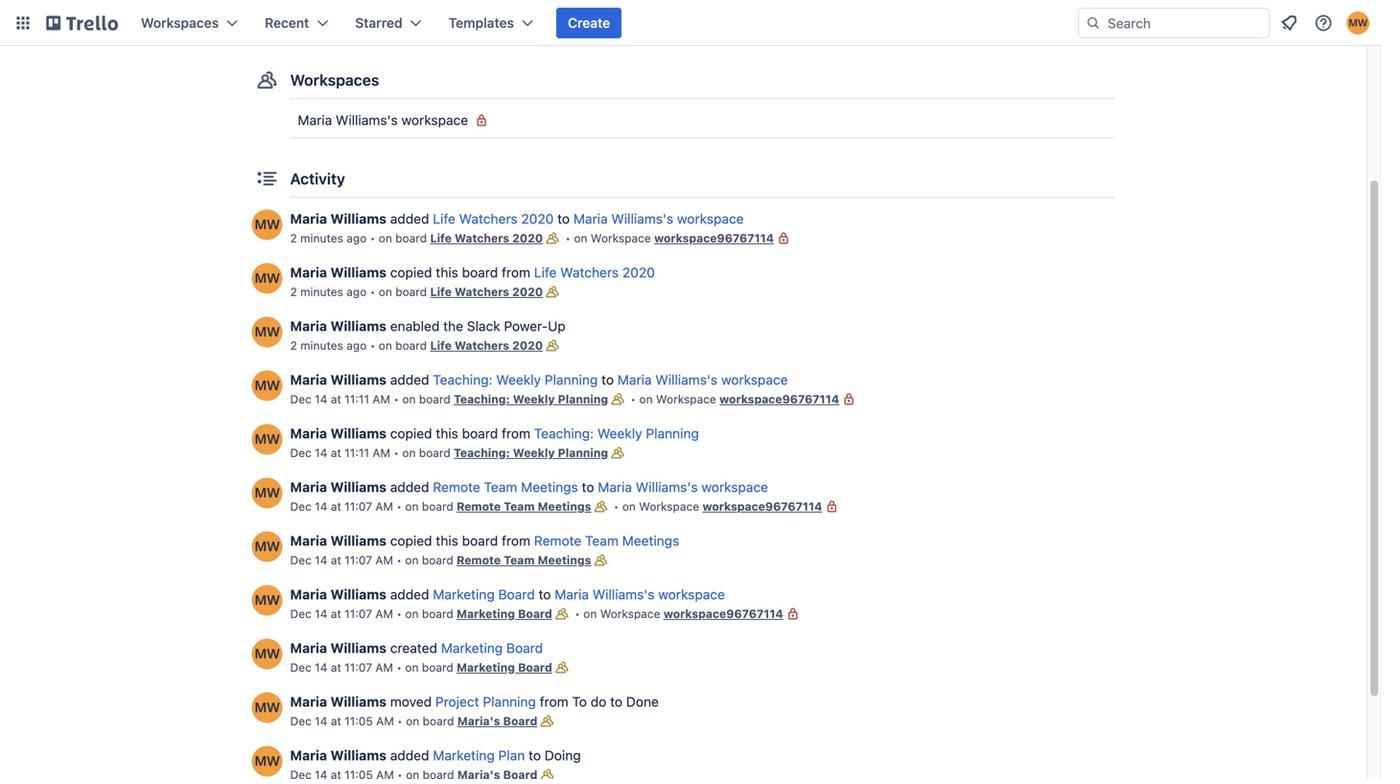 Task type: describe. For each thing, give the bounding box(es) containing it.
• on workspace workspace96767114 for maria williams added marketing board to maria williams's workspace
[[571, 608, 783, 621]]

williams for maria williams created marketing board
[[330, 641, 386, 656]]

open information menu image
[[1314, 13, 1333, 33]]

all members of the workspace can see and edit this board. image for the life watchers 2020 link on top of maria williams copied this board from life watchers 2020
[[543, 229, 562, 248]]

maria for maria williams moved project planning from to do to done
[[290, 694, 327, 710]]

11:05
[[344, 715, 373, 728]]

williams for maria williams added life watchers 2020 to maria williams's workspace
[[330, 211, 386, 227]]

maria for maria williams copied this board from life watchers 2020
[[290, 265, 327, 281]]

1 dec 14 at 11:07 am • on board marketing board from the top
[[290, 608, 552, 621]]

board up maria williams copied this board from remote team meetings
[[422, 500, 453, 514]]

maria williams enabled the slack power-up
[[290, 318, 566, 334]]

added for life watchers 2020
[[390, 211, 429, 227]]

do
[[591, 694, 606, 710]]

williams for maria williams copied this board from teaching: weekly planning
[[330, 426, 386, 442]]

1 11:07 from the top
[[344, 500, 372, 514]]

back to home image
[[46, 8, 118, 38]]

teaching: down "the"
[[433, 372, 493, 388]]

williams for maria williams added remote team meetings to maria williams's workspace
[[330, 480, 386, 495]]

workspace for maria williams added life watchers 2020 to maria williams's workspace
[[677, 211, 744, 227]]

doing
[[545, 748, 581, 764]]

Search field
[[1101, 9, 1269, 37]]

maria williams's workspace
[[298, 112, 468, 128]]

1 dec 14 at 11:11 am • on board teaching: weekly planning from the top
[[290, 393, 608, 406]]

workspace96767114 link for maria williams added remote team meetings to maria williams's workspace
[[702, 500, 822, 514]]

copied for maria williams copied this board from life watchers 2020
[[390, 265, 432, 281]]

2 dec 14 at 11:11 am • on board teaching: weekly planning from the top
[[290, 446, 608, 460]]

from left to
[[540, 694, 568, 710]]

maria williams's workspace link for maria williams added life watchers 2020 to maria williams's workspace
[[573, 211, 744, 227]]

6 14 from the top
[[315, 661, 327, 675]]

this for teaching:
[[436, 426, 458, 442]]

2 dec 14 at 11:07 am • on board marketing board from the top
[[290, 661, 552, 675]]

maria for maria williams added marketing plan to doing
[[290, 748, 327, 764]]

1 horizontal spatial workspaces
[[290, 71, 379, 89]]

activity
[[290, 170, 345, 188]]

2 14 from the top
[[315, 446, 327, 460]]

board up enabled
[[395, 285, 427, 299]]

marketing down maria williams added marketing board to maria williams's workspace
[[457, 608, 515, 621]]

all members of the workspace can see and edit this board. image for project planning link
[[537, 712, 557, 731]]

3 14 from the top
[[315, 500, 327, 514]]

2 11:07 from the top
[[344, 554, 372, 567]]

maria williams added life watchers 2020 to maria williams's workspace
[[290, 211, 744, 227]]

added for teaching: weekly planning
[[390, 372, 429, 388]]

workspace for 2020
[[591, 232, 651, 245]]

templates
[[449, 15, 514, 31]]

maria for maria williams created marketing board
[[290, 641, 327, 656]]

sm image
[[472, 111, 491, 130]]

marketing up project planning link
[[457, 661, 515, 675]]

workspace96767114 for maria williams added remote team meetings to maria williams's workspace
[[702, 500, 822, 514]]

maria williams copied this board from remote team meetings
[[290, 533, 679, 549]]

maria williams added marketing board to maria williams's workspace
[[290, 587, 725, 603]]

workspace for maria williams added remote team meetings to maria williams's workspace
[[701, 480, 768, 495]]

life watchers 2020 link up up at the left of the page
[[534, 265, 655, 281]]

2 for copied this board from
[[290, 285, 297, 299]]

• on workspace workspace96767114 for maria williams added life watchers 2020 to maria williams's workspace
[[562, 232, 774, 245]]

workspaces button
[[129, 8, 249, 38]]

workspace96767114 link for maria williams added marketing board to maria williams's workspace
[[663, 608, 783, 621]]

7 dec from the top
[[290, 715, 311, 728]]

switch to… image
[[13, 13, 33, 33]]

templates button
[[437, 8, 545, 38]]

board up the maria williams created marketing board
[[422, 608, 453, 621]]

starred
[[355, 15, 403, 31]]

life watchers 2020 link for copied this board from
[[430, 285, 543, 299]]

this workspace is private. it's not indexed or visible to those outside the workspace. image for maria williams added life watchers 2020 to maria williams's workspace
[[774, 229, 793, 248]]

teaching: up the "maria williams copied this board from teaching: weekly planning"
[[454, 393, 510, 406]]

2 dec 14 at 11:07 am • on board remote team meetings from the top
[[290, 554, 591, 567]]

maria for maria williams copied this board from remote team meetings
[[290, 533, 327, 549]]

williams for maria williams copied this board from remote team meetings
[[330, 533, 386, 549]]

maria for maria williams added teaching: weekly planning to maria williams's workspace
[[290, 372, 327, 388]]

power-
[[504, 318, 548, 334]]

added for marketing board
[[390, 587, 429, 603]]

created
[[390, 641, 437, 656]]

done
[[626, 694, 659, 710]]

all members of the workspace can see and edit this board. image for marketing
[[552, 658, 571, 678]]

workspace for planning
[[656, 393, 716, 406]]

1 11:11 from the top
[[344, 393, 369, 406]]

teaching: down maria williams added teaching: weekly planning to maria williams's workspace
[[534, 426, 594, 442]]

board up maria williams copied this board from life watchers 2020
[[395, 232, 427, 245]]

maria williams copied this board from life watchers 2020
[[290, 265, 655, 281]]

minutes for copied this board from
[[300, 285, 343, 299]]

search image
[[1086, 15, 1101, 31]]

3 dec from the top
[[290, 500, 311, 514]]

• on workspace workspace96767114 for maria williams added remote team meetings to maria williams's workspace
[[610, 500, 822, 514]]

2 dec from the top
[[290, 446, 311, 460]]

this workspace is private. it's not indexed or visible to those outside the workspace. image for maria williams added teaching: weekly planning to maria williams's workspace
[[839, 390, 858, 409]]

copied for maria williams copied this board from remote team meetings
[[390, 533, 432, 549]]

6 dec from the top
[[290, 661, 311, 675]]

3 at from the top
[[331, 500, 341, 514]]

from for life watchers 2020
[[502, 265, 530, 281]]

2 for enabled the slack power-up
[[290, 339, 297, 352]]

maria williams (mariawilliams94) image for the life watchers 2020 link related to added
[[252, 210, 282, 240]]

5 at from the top
[[331, 608, 341, 621]]



Task type: vqa. For each thing, say whether or not it's contained in the screenshot.


Task type: locate. For each thing, give the bounding box(es) containing it.
marketing
[[433, 587, 495, 603], [457, 608, 515, 621], [441, 641, 503, 656], [457, 661, 515, 675], [433, 748, 495, 764]]

maria williams (mariawilliams94) image
[[1346, 12, 1370, 35], [252, 371, 282, 401], [252, 424, 282, 455], [252, 478, 282, 509], [252, 532, 282, 562], [252, 639, 282, 670], [252, 693, 282, 724], [252, 747, 282, 777]]

0 vertical spatial dec 14 at 11:07 am • on board remote team meetings
[[290, 500, 591, 514]]

maria williams added teaching: weekly planning to maria williams's workspace
[[290, 372, 788, 388]]

board up the "maria williams copied this board from teaching: weekly planning"
[[419, 393, 450, 406]]

0 vertical spatial 2 minutes ago • on board life watchers 2020
[[290, 232, 543, 245]]

0 vertical spatial minutes
[[300, 232, 343, 245]]

team
[[484, 480, 517, 495], [504, 500, 535, 514], [585, 533, 619, 549], [504, 554, 535, 567]]

6 williams from the top
[[330, 480, 386, 495]]

1 vertical spatial dec 14 at 11:07 am • on board remote team meetings
[[290, 554, 591, 567]]

maria williams's workspace link for maria williams added teaching: weekly planning to maria williams's workspace
[[617, 372, 788, 388]]

maria williams added marketing plan to doing
[[290, 748, 581, 764]]

williams's
[[336, 112, 398, 128], [611, 211, 673, 227], [655, 372, 717, 388], [636, 480, 698, 495], [592, 587, 655, 603]]

williams's for teaching: weekly planning
[[655, 372, 717, 388]]

2
[[290, 232, 297, 245], [290, 285, 297, 299], [290, 339, 297, 352]]

2 maria williams (mariawilliams94) image from the top
[[252, 263, 282, 294]]

board down enabled
[[395, 339, 427, 352]]

3 added from the top
[[390, 480, 429, 495]]

0 notifications image
[[1277, 12, 1300, 35]]

maria for maria williams copied this board from teaching: weekly planning
[[290, 426, 327, 442]]

added up maria williams copied this board from life watchers 2020
[[390, 211, 429, 227]]

7 at from the top
[[331, 715, 341, 728]]

board down the maria williams created marketing board
[[422, 661, 453, 675]]

to
[[572, 694, 587, 710]]

1 vertical spatial 2 minutes ago • on board life watchers 2020
[[290, 285, 543, 299]]

4 maria williams (mariawilliams94) image from the top
[[252, 585, 282, 616]]

added for remote team meetings
[[390, 480, 429, 495]]

7 williams from the top
[[330, 533, 386, 549]]

all members of the workspace can see and edit this board. image up doing on the bottom left
[[537, 712, 557, 731]]

slack
[[467, 318, 500, 334]]

1 vertical spatial workspaces
[[290, 71, 379, 89]]

2 vertical spatial 2
[[290, 339, 297, 352]]

remote team meetings link
[[433, 480, 578, 495], [457, 500, 591, 514], [534, 533, 679, 549], [457, 554, 591, 567]]

2 vertical spatial minutes
[[300, 339, 343, 352]]

maria williams's workspace link for maria williams added remote team meetings to maria williams's workspace
[[598, 480, 768, 495]]

4 dec from the top
[[290, 554, 311, 567]]

workspaces inside popup button
[[141, 15, 219, 31]]

1 vertical spatial dec 14 at 11:11 am • on board teaching: weekly planning
[[290, 446, 608, 460]]

2 copied from the top
[[390, 426, 432, 442]]

3 ago from the top
[[347, 339, 367, 352]]

life watchers 2020 link down maria williams added life watchers 2020 to maria williams's workspace at the top of page
[[430, 232, 543, 245]]

2 minutes ago • on board life watchers 2020 up enabled
[[290, 285, 543, 299]]

all members of the workspace can see and edit this board. image down maria williams added teaching: weekly planning to maria williams's workspace
[[608, 390, 627, 409]]

2 vertical spatial 2 minutes ago • on board life watchers 2020
[[290, 339, 543, 352]]

• on workspace workspace96767114
[[562, 232, 774, 245], [627, 393, 839, 406], [610, 500, 822, 514], [571, 608, 783, 621]]

to
[[557, 211, 570, 227], [601, 372, 614, 388], [582, 480, 594, 495], [539, 587, 551, 603], [610, 694, 623, 710], [529, 748, 541, 764]]

maria williams added remote team meetings to maria williams's workspace
[[290, 480, 768, 495]]

dec 14 at 11:07 am • on board marketing board up the maria williams created marketing board
[[290, 608, 552, 621]]

board down the "maria williams copied this board from teaching: weekly planning"
[[419, 446, 450, 460]]

2 williams from the top
[[330, 265, 386, 281]]

0 vertical spatial this
[[436, 265, 458, 281]]

dec 14 at 11:07 am • on board remote team meetings down maria williams copied this board from remote team meetings
[[290, 554, 591, 567]]

dec 14 at 11:07 am • on board marketing board down the maria williams created marketing board
[[290, 661, 552, 675]]

williams for maria williams added teaching: weekly planning to maria williams's workspace
[[330, 372, 386, 388]]

3 williams from the top
[[330, 318, 386, 334]]

workspace for meetings
[[639, 500, 699, 514]]

maria williams moved project planning from to do to done
[[290, 694, 659, 710]]

4 14 from the top
[[315, 554, 327, 567]]

dec 14 at 11:07 am • on board remote team meetings up maria williams copied this board from remote team meetings
[[290, 500, 591, 514]]

all members of the workspace can see and edit this board. image up up at the left of the page
[[543, 282, 562, 302]]

all members of the workspace can see and edit this board. image for remote
[[591, 551, 610, 570]]

workspace96767114 for maria williams added marketing board to maria williams's workspace
[[663, 608, 783, 621]]

this for remote
[[436, 533, 458, 549]]

minutes
[[300, 232, 343, 245], [300, 285, 343, 299], [300, 339, 343, 352]]

williams for maria williams enabled the slack power-up
[[330, 318, 386, 334]]

11 williams from the top
[[330, 748, 386, 764]]

2 minutes ago • on board life watchers 2020 for enabled the slack power-up
[[290, 339, 543, 352]]

marketing for maria williams created marketing board
[[441, 641, 503, 656]]

this for life
[[436, 265, 458, 281]]

workspaces
[[141, 15, 219, 31], [290, 71, 379, 89]]

1 copied from the top
[[390, 265, 432, 281]]

maria williams's workspace link for maria williams added marketing board to maria williams's workspace
[[555, 587, 725, 603]]

maria for maria williams's workspace
[[298, 112, 332, 128]]

life
[[433, 211, 455, 227], [430, 232, 452, 245], [534, 265, 557, 281], [430, 285, 452, 299], [430, 339, 452, 352]]

0 vertical spatial copied
[[390, 265, 432, 281]]

williams for maria williams added marketing plan to doing
[[330, 748, 386, 764]]

project
[[435, 694, 479, 710]]

marketing down maria williams copied this board from remote team meetings
[[433, 587, 495, 603]]

1 maria williams (mariawilliams94) image from the top
[[252, 210, 282, 240]]

1 vertical spatial minutes
[[300, 285, 343, 299]]

1 vertical spatial copied
[[390, 426, 432, 442]]

6 at from the top
[[331, 661, 341, 675]]

2 vertical spatial this
[[436, 533, 458, 549]]

this
[[436, 265, 458, 281], [436, 426, 458, 442], [436, 533, 458, 549]]

added down enabled
[[390, 372, 429, 388]]

2 ago from the top
[[347, 285, 367, 299]]

copied
[[390, 265, 432, 281], [390, 426, 432, 442], [390, 533, 432, 549]]

from
[[502, 265, 530, 281], [502, 426, 530, 442], [502, 533, 530, 549], [540, 694, 568, 710]]

dec 14 at 11:11 am • on board teaching: weekly planning down the "maria williams copied this board from teaching: weekly planning"
[[290, 446, 608, 460]]

workspace96767114 for maria williams added teaching: weekly planning to maria williams's workspace
[[719, 393, 839, 406]]

0 vertical spatial dec 14 at 11:11 am • on board teaching: weekly planning
[[290, 393, 608, 406]]

0 vertical spatial dec 14 at 11:07 am • on board marketing board
[[290, 608, 552, 621]]

added
[[390, 211, 429, 227], [390, 372, 429, 388], [390, 480, 429, 495], [390, 587, 429, 603], [390, 748, 429, 764]]

1 14 from the top
[[315, 393, 327, 406]]

5 14 from the top
[[315, 608, 327, 621]]

7 14 from the top
[[315, 715, 327, 728]]

3 2 from the top
[[290, 339, 297, 352]]

minutes for enabled the slack power-up
[[300, 339, 343, 352]]

williams for maria williams copied this board from life watchers 2020
[[330, 265, 386, 281]]

3 copied from the top
[[390, 533, 432, 549]]

williams's for remote team meetings
[[636, 480, 698, 495]]

1 vertical spatial dec 14 at 11:07 am • on board marketing board
[[290, 661, 552, 675]]

planning
[[545, 372, 598, 388], [558, 393, 608, 406], [646, 426, 699, 442], [558, 446, 608, 460], [483, 694, 536, 710]]

project planning link
[[435, 694, 536, 710]]

2 this from the top
[[436, 426, 458, 442]]

life watchers 2020 link up maria williams copied this board from life watchers 2020
[[433, 211, 554, 227]]

all members of the workspace can see and edit this board. image
[[543, 336, 562, 355], [608, 444, 627, 463], [591, 497, 610, 516], [591, 551, 610, 570], [552, 605, 571, 624], [552, 658, 571, 678]]

watchers
[[459, 211, 518, 227], [455, 232, 509, 245], [560, 265, 619, 281], [455, 285, 509, 299], [455, 339, 509, 352]]

added up maria williams copied this board from remote team meetings
[[390, 480, 429, 495]]

starred button
[[344, 8, 433, 38]]

1 vertical spatial this workspace is private. it's not indexed or visible to those outside the workspace. image
[[783, 605, 802, 624]]

8 williams from the top
[[330, 587, 386, 603]]

life watchers 2020 link down slack
[[430, 339, 543, 352]]

1 2 minutes ago • on board life watchers 2020 from the top
[[290, 232, 543, 245]]

1 ago from the top
[[347, 232, 367, 245]]

from down maria williams added life watchers 2020 to maria williams's workspace at the top of page
[[502, 265, 530, 281]]

• on workspace workspace96767114 for maria williams added teaching: weekly planning to maria williams's workspace
[[627, 393, 839, 406]]

on
[[379, 232, 392, 245], [574, 232, 587, 245], [379, 285, 392, 299], [379, 339, 392, 352], [402, 393, 416, 406], [639, 393, 653, 406], [402, 446, 416, 460], [405, 500, 419, 514], [622, 500, 636, 514], [405, 554, 419, 567], [405, 608, 419, 621], [583, 608, 597, 621], [405, 661, 419, 675], [406, 715, 419, 728]]

marketing for maria williams added marketing plan to doing
[[433, 748, 495, 764]]

2 added from the top
[[390, 372, 429, 388]]

life watchers 2020 link
[[433, 211, 554, 227], [430, 232, 543, 245], [534, 265, 655, 281], [430, 285, 543, 299], [430, 339, 543, 352]]

marketing for maria williams added marketing board to maria williams's workspace
[[433, 587, 495, 603]]

2 2 minutes ago • on board life watchers 2020 from the top
[[290, 285, 543, 299]]

all members of the workspace can see and edit this board. image
[[543, 229, 562, 248], [543, 282, 562, 302], [608, 390, 627, 409], [537, 712, 557, 731], [537, 766, 557, 780]]

11:07
[[344, 500, 372, 514], [344, 554, 372, 567], [344, 608, 372, 621], [344, 661, 372, 675]]

recent
[[265, 15, 309, 31]]

ago
[[347, 232, 367, 245], [347, 285, 367, 299], [347, 339, 367, 352]]

the
[[443, 318, 463, 334]]

workspace for to
[[600, 608, 660, 621]]

ago for enabled the slack power-up
[[347, 339, 367, 352]]

all members of the workspace can see and edit this board. image down maria williams added life watchers 2020 to maria williams's workspace at the top of page
[[543, 229, 562, 248]]

all members of the workspace can see and edit this board. image down doing on the bottom left
[[537, 766, 557, 780]]

williams's for life watchers 2020
[[611, 211, 673, 227]]

board up maria williams added remote team meetings to maria williams's workspace at bottom
[[462, 426, 498, 442]]

marketing board link
[[433, 587, 535, 603], [457, 608, 552, 621], [441, 641, 543, 656], [457, 661, 552, 675]]

dec 14 at 11:11 am • on board teaching: weekly planning
[[290, 393, 608, 406], [290, 446, 608, 460]]

board down project
[[423, 715, 454, 728]]

added up created
[[390, 587, 429, 603]]

5 added from the top
[[390, 748, 429, 764]]

workspace96767114 link
[[654, 232, 774, 245], [719, 393, 839, 406], [702, 500, 822, 514], [663, 608, 783, 621]]

1 dec from the top
[[290, 393, 311, 406]]

2 minutes ago • on board life watchers 2020 up maria williams copied this board from life watchers 2020
[[290, 232, 543, 245]]

life watchers 2020 link down maria williams copied this board from life watchers 2020
[[430, 285, 543, 299]]

board
[[498, 587, 535, 603], [518, 608, 552, 621], [506, 641, 543, 656], [518, 661, 552, 675], [503, 715, 537, 728]]

10 williams from the top
[[330, 694, 386, 710]]

1 vertical spatial this
[[436, 426, 458, 442]]

meetings
[[521, 480, 578, 495], [538, 500, 591, 514], [622, 533, 679, 549], [538, 554, 591, 567]]

maria for maria williams added life watchers 2020 to maria williams's workspace
[[290, 211, 327, 227]]

maria williams created marketing board
[[290, 641, 543, 656]]

3 11:07 from the top
[[344, 608, 372, 621]]

1 vertical spatial ago
[[347, 285, 367, 299]]

this workspace is private. it's not indexed or visible to those outside the workspace. image for maria williams added remote team meetings to maria williams's workspace
[[822, 497, 841, 516]]

maria for maria williams added remote team meetings to maria williams's workspace
[[290, 480, 327, 495]]

maria williams (mariawilliams94) image
[[252, 210, 282, 240], [252, 263, 282, 294], [252, 317, 282, 348], [252, 585, 282, 616]]

1 vertical spatial 2
[[290, 285, 297, 299]]

dec 14 at 11:07 am • on board remote team meetings
[[290, 500, 591, 514], [290, 554, 591, 567]]

board up maria williams added marketing board to maria williams's workspace
[[462, 533, 498, 549]]

workspace96767114 link for maria williams added life watchers 2020 to maria williams's workspace
[[654, 232, 774, 245]]

up
[[548, 318, 566, 334]]

maria's board link
[[457, 715, 537, 728]]

weekly
[[496, 372, 541, 388], [513, 393, 555, 406], [597, 426, 642, 442], [513, 446, 555, 460]]

maria for maria williams added marketing board to maria williams's workspace
[[290, 587, 327, 603]]

board down maria williams copied this board from remote team meetings
[[422, 554, 453, 567]]

1 dec 14 at 11:07 am • on board remote team meetings from the top
[[290, 500, 591, 514]]

this workspace is private. it's not indexed or visible to those outside the workspace. image
[[774, 229, 793, 248], [783, 605, 802, 624]]

recent button
[[253, 8, 340, 38]]

2 vertical spatial ago
[[347, 339, 367, 352]]

0 vertical spatial ago
[[347, 232, 367, 245]]

3 2 minutes ago • on board life watchers 2020 from the top
[[290, 339, 543, 352]]

teaching: down the "maria williams copied this board from teaching: weekly planning"
[[454, 446, 510, 460]]

2 at from the top
[[331, 446, 341, 460]]

1 vertical spatial 11:11
[[344, 446, 369, 460]]

•
[[370, 232, 375, 245], [565, 232, 571, 245], [370, 285, 375, 299], [370, 339, 375, 352], [394, 393, 399, 406], [631, 393, 636, 406], [394, 446, 399, 460], [396, 500, 402, 514], [614, 500, 619, 514], [396, 554, 402, 567], [396, 608, 402, 621], [575, 608, 580, 621], [396, 661, 402, 675], [397, 715, 403, 728]]

1 added from the top
[[390, 211, 429, 227]]

2020
[[521, 211, 554, 227], [512, 232, 543, 245], [622, 265, 655, 281], [512, 285, 543, 299], [512, 339, 543, 352]]

3 minutes from the top
[[300, 339, 343, 352]]

1 2 from the top
[[290, 232, 297, 245]]

1 vertical spatial this workspace is private. it's not indexed or visible to those outside the workspace. image
[[822, 497, 841, 516]]

14
[[315, 393, 327, 406], [315, 446, 327, 460], [315, 500, 327, 514], [315, 554, 327, 567], [315, 608, 327, 621], [315, 661, 327, 675], [315, 715, 327, 728]]

from for remote team meetings
[[502, 533, 530, 549]]

1 at from the top
[[331, 393, 341, 406]]

maria williams (mariawilliams94) image for enabled the slack power-up's the life watchers 2020 link
[[252, 317, 282, 348]]

0 vertical spatial 2
[[290, 232, 297, 245]]

4 added from the top
[[390, 587, 429, 603]]

board
[[395, 232, 427, 245], [462, 265, 498, 281], [395, 285, 427, 299], [395, 339, 427, 352], [419, 393, 450, 406], [462, 426, 498, 442], [419, 446, 450, 460], [422, 500, 453, 514], [462, 533, 498, 549], [422, 554, 453, 567], [422, 608, 453, 621], [422, 661, 453, 675], [423, 715, 454, 728]]

williams for maria williams moved project planning from to do to done
[[330, 694, 386, 710]]

am
[[372, 393, 390, 406], [372, 446, 390, 460], [375, 500, 393, 514], [375, 554, 393, 567], [375, 608, 393, 621], [375, 661, 393, 675], [376, 715, 394, 728]]

3 this from the top
[[436, 533, 458, 549]]

moved
[[390, 694, 432, 710]]

2 minutes ago • on board life watchers 2020 down enabled
[[290, 339, 543, 352]]

create button
[[556, 8, 622, 38]]

primary element
[[0, 0, 1381, 46]]

this workspace is private. it's not indexed or visible to those outside the workspace. image for maria williams added marketing board to maria williams's workspace
[[783, 605, 802, 624]]

workspace96767114 link for maria williams added teaching: weekly planning to maria williams's workspace
[[719, 393, 839, 406]]

at
[[331, 393, 341, 406], [331, 446, 341, 460], [331, 500, 341, 514], [331, 554, 341, 567], [331, 608, 341, 621], [331, 661, 341, 675], [331, 715, 341, 728]]

2 11:11 from the top
[[344, 446, 369, 460]]

0 vertical spatial this workspace is private. it's not indexed or visible to those outside the workspace. image
[[774, 229, 793, 248]]

dec 14 at 11:07 am • on board marketing board
[[290, 608, 552, 621], [290, 661, 552, 675]]

all members of the workspace can see and edit this board. image for the life watchers 2020 link on top of up at the left of the page
[[543, 282, 562, 302]]

marketing up maria williams moved project planning from to do to done at the left of the page
[[441, 641, 503, 656]]

2 vertical spatial copied
[[390, 533, 432, 549]]

11:11
[[344, 393, 369, 406], [344, 446, 369, 460]]

all members of the workspace can see and edit this board. image for 2020
[[543, 336, 562, 355]]

4 11:07 from the top
[[344, 661, 372, 675]]

1 this from the top
[[436, 265, 458, 281]]

maria's
[[457, 715, 500, 728]]

9 williams from the top
[[330, 641, 386, 656]]

2 minutes ago • on board life watchers 2020 for copied this board from
[[290, 285, 543, 299]]

4 at from the top
[[331, 554, 341, 567]]

2 2 from the top
[[290, 285, 297, 299]]

plan
[[498, 748, 525, 764]]

workspace for maria williams added teaching: weekly planning to maria williams's workspace
[[721, 372, 788, 388]]

1 williams from the top
[[330, 211, 386, 227]]

williams for maria williams added marketing board to maria williams's workspace
[[330, 587, 386, 603]]

from up maria williams added remote team meetings to maria williams's workspace at bottom
[[502, 426, 530, 442]]

life watchers 2020 link for enabled the slack power-up
[[430, 339, 543, 352]]

all members of the workspace can see and edit this board. image for teaching:
[[608, 444, 627, 463]]

this workspace is private. it's not indexed or visible to those outside the workspace. image
[[839, 390, 858, 409], [822, 497, 841, 516]]

ago for copied this board from
[[347, 285, 367, 299]]

copied for maria williams copied this board from teaching: weekly planning
[[390, 426, 432, 442]]

teaching:
[[433, 372, 493, 388], [454, 393, 510, 406], [534, 426, 594, 442], [454, 446, 510, 460]]

0 vertical spatial workspaces
[[141, 15, 219, 31]]

marketing plan link
[[433, 748, 525, 764]]

0 vertical spatial 11:11
[[344, 393, 369, 406]]

marketing down maria's
[[433, 748, 495, 764]]

1 minutes from the top
[[300, 232, 343, 245]]

life watchers 2020 link for added
[[430, 232, 543, 245]]

workspace
[[401, 112, 468, 128], [677, 211, 744, 227], [721, 372, 788, 388], [701, 480, 768, 495], [658, 587, 725, 603]]

remote
[[433, 480, 480, 495], [457, 500, 501, 514], [534, 533, 582, 549], [457, 554, 501, 567]]

dec 14 at 11:05 am • on board maria's board
[[290, 715, 537, 728]]

dec 14 at 11:11 am • on board teaching: weekly planning up the "maria williams copied this board from teaching: weekly planning"
[[290, 393, 608, 406]]

5 dec from the top
[[290, 608, 311, 621]]

2 minutes from the top
[[300, 285, 343, 299]]

0 vertical spatial this workspace is private. it's not indexed or visible to those outside the workspace. image
[[839, 390, 858, 409]]

maria williams (mariawilliams94) image for copied this board from the life watchers 2020 link
[[252, 263, 282, 294]]

create
[[568, 15, 610, 31]]

teaching: weekly planning link
[[433, 372, 598, 388], [454, 393, 608, 406], [534, 426, 699, 442], [454, 446, 608, 460]]

maria for maria williams enabled the slack power-up
[[290, 318, 327, 334]]

workspace
[[591, 232, 651, 245], [656, 393, 716, 406], [639, 500, 699, 514], [600, 608, 660, 621]]

from up maria williams added marketing board to maria williams's workspace
[[502, 533, 530, 549]]

0 horizontal spatial workspaces
[[141, 15, 219, 31]]

maria
[[298, 112, 332, 128], [290, 211, 327, 227], [573, 211, 608, 227], [290, 265, 327, 281], [290, 318, 327, 334], [290, 372, 327, 388], [617, 372, 652, 388], [290, 426, 327, 442], [290, 480, 327, 495], [598, 480, 632, 495], [290, 533, 327, 549], [290, 587, 327, 603], [555, 587, 589, 603], [290, 641, 327, 656], [290, 694, 327, 710], [290, 748, 327, 764]]

from for teaching: weekly planning
[[502, 426, 530, 442]]

added down dec 14 at 11:05 am • on board maria's board
[[390, 748, 429, 764]]

2 minutes ago • on board life watchers 2020
[[290, 232, 543, 245], [290, 285, 543, 299], [290, 339, 543, 352]]

workspace96767114
[[654, 232, 774, 245], [719, 393, 839, 406], [702, 500, 822, 514], [663, 608, 783, 621]]

5 williams from the top
[[330, 426, 386, 442]]

williams
[[330, 211, 386, 227], [330, 265, 386, 281], [330, 318, 386, 334], [330, 372, 386, 388], [330, 426, 386, 442], [330, 480, 386, 495], [330, 533, 386, 549], [330, 587, 386, 603], [330, 641, 386, 656], [330, 694, 386, 710], [330, 748, 386, 764]]

maria williams copied this board from teaching: weekly planning
[[290, 426, 699, 442]]

maria williams's workspace link
[[290, 105, 1115, 136], [573, 211, 744, 227], [617, 372, 788, 388], [598, 480, 768, 495], [555, 587, 725, 603]]

enabled
[[390, 318, 440, 334]]

3 maria williams (mariawilliams94) image from the top
[[252, 317, 282, 348]]

dec
[[290, 393, 311, 406], [290, 446, 311, 460], [290, 500, 311, 514], [290, 554, 311, 567], [290, 608, 311, 621], [290, 661, 311, 675], [290, 715, 311, 728]]

board up slack
[[462, 265, 498, 281]]

workspace96767114 for maria williams added life watchers 2020 to maria williams's workspace
[[654, 232, 774, 245]]

4 williams from the top
[[330, 372, 386, 388]]



